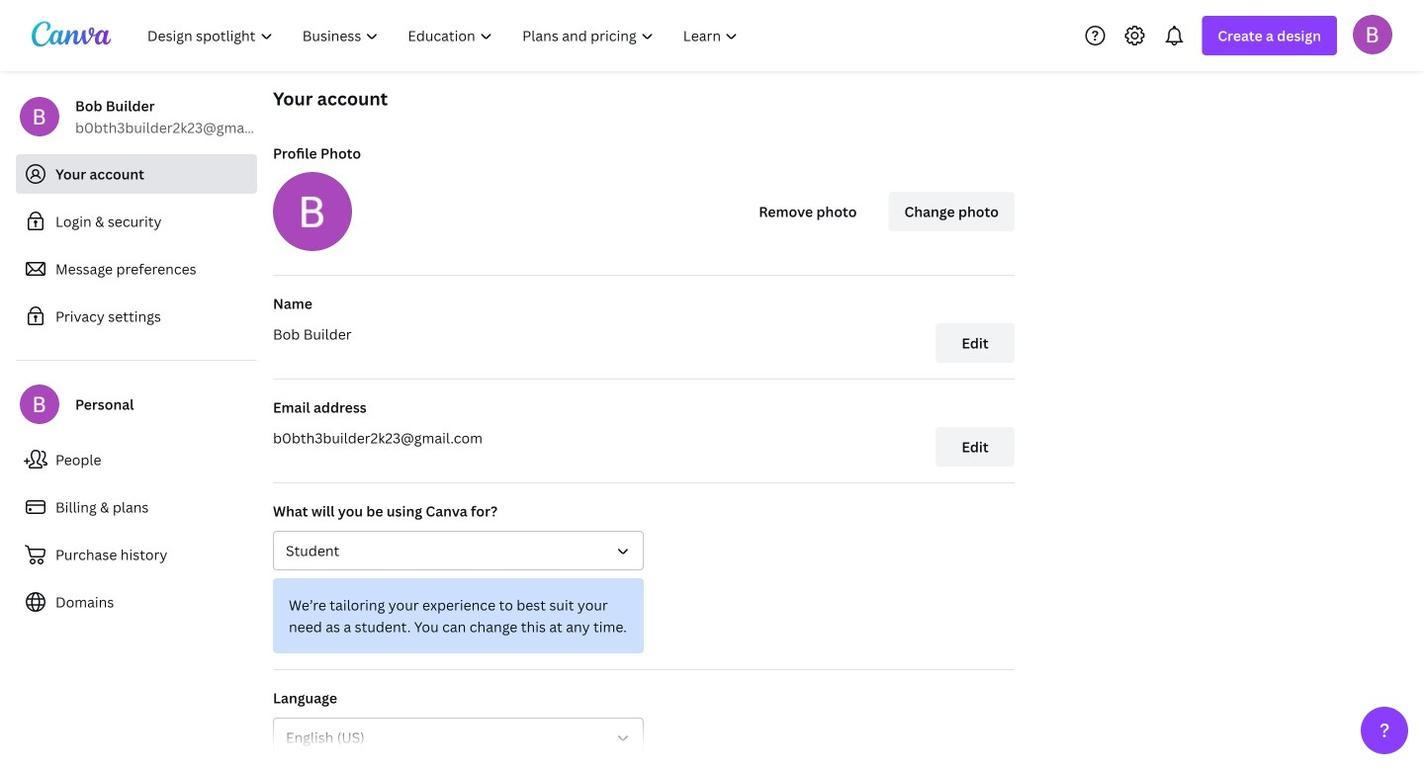 Task type: vqa. For each thing, say whether or not it's contained in the screenshot.
the 0:00
no



Task type: describe. For each thing, give the bounding box(es) containing it.
top level navigation element
[[135, 16, 755, 55]]



Task type: locate. For each thing, give the bounding box(es) containing it.
None button
[[273, 531, 644, 571]]

bob builder image
[[1354, 15, 1393, 54]]

Language: English (US) button
[[273, 718, 644, 758]]



